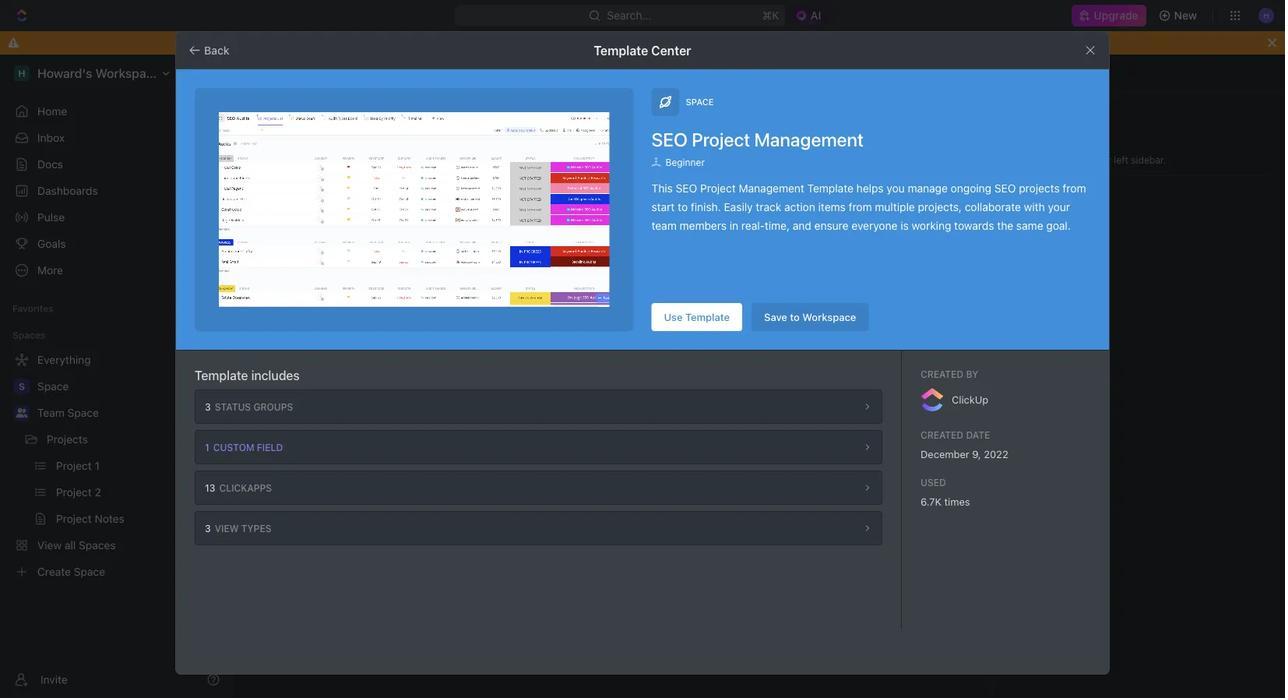 Task type: locate. For each thing, give the bounding box(es) containing it.
clickapps
[[219, 482, 272, 493]]

shown
[[1051, 154, 1079, 165]]

your left left
[[1092, 154, 1112, 165]]

used
[[921, 477, 946, 488]]

project up finish.
[[700, 182, 736, 195]]

hide this
[[762, 36, 808, 49]]

you right do
[[495, 36, 513, 49]]

template up items
[[808, 182, 854, 195]]

save to workspace
[[764, 311, 856, 323]]

1 horizontal spatial to
[[678, 200, 688, 213]]

your up goal.
[[1048, 200, 1070, 213]]

team right same
[[1045, 227, 1072, 240]]

1 horizontal spatial search...
[[916, 167, 961, 180]]

0 vertical spatial all spaces
[[264, 67, 317, 79]]

track
[[756, 200, 782, 213]]

manage
[[908, 182, 948, 195]]

search... inside button
[[916, 167, 961, 180]]

1 horizontal spatial team space
[[1045, 227, 1107, 240]]

0 horizontal spatial your
[[1048, 200, 1070, 213]]

1 vertical spatial search...
[[916, 167, 961, 180]]

back
[[204, 44, 230, 56]]

pulse
[[37, 211, 65, 224]]

0 horizontal spatial team space
[[37, 406, 99, 419]]

to right save
[[790, 311, 800, 323]]

created inside created date december 9, 2022
[[921, 429, 964, 440]]

search... up the browser
[[607, 9, 652, 22]]

search... button
[[894, 161, 970, 186]]

1 vertical spatial all
[[268, 127, 294, 152]]

from
[[1063, 182, 1086, 195], [849, 200, 872, 213]]

1 vertical spatial project
[[700, 182, 736, 195]]

1 vertical spatial to
[[678, 200, 688, 213]]

0 horizontal spatial search...
[[607, 9, 652, 22]]

in left 'real-'
[[730, 219, 739, 232]]

1 created from the top
[[921, 368, 964, 379]]

date
[[966, 429, 990, 440]]

home
[[37, 105, 67, 118]]

upgrade link
[[1072, 5, 1146, 26]]

team space up projects
[[37, 406, 99, 419]]

1 vertical spatial team space
[[37, 406, 99, 419]]

management up action
[[755, 129, 864, 150]]

the
[[997, 219, 1014, 232]]

ongoing
[[951, 182, 992, 195]]

do you want to enable browser notifications?
[[478, 36, 712, 49]]

in right shown
[[1082, 154, 1090, 165]]

0 vertical spatial 3
[[205, 401, 211, 412]]

december
[[921, 448, 970, 460]]

tree
[[6, 347, 226, 584]]

to
[[544, 36, 555, 49], [678, 200, 688, 213], [790, 311, 800, 323]]

back button
[[182, 38, 239, 63]]

team space
[[1045, 227, 1107, 240], [37, 406, 99, 419]]

left
[[1114, 154, 1129, 165]]

0 vertical spatial to
[[544, 36, 555, 49]]

0 vertical spatial user group image
[[1021, 229, 1031, 237]]

towards
[[954, 219, 994, 232]]

created by
[[921, 368, 979, 379]]

0 vertical spatial in
[[1082, 154, 1090, 165]]

goal.
[[1047, 219, 1071, 232]]

0 vertical spatial your
[[1092, 154, 1112, 165]]

seo project management
[[652, 129, 864, 150]]

1 custom field
[[205, 442, 283, 453]]

1
[[205, 442, 209, 453]]

from down shown
[[1063, 182, 1086, 195]]

1 horizontal spatial you
[[887, 182, 905, 195]]

team space link
[[37, 400, 223, 425]]

space right goal.
[[1075, 227, 1107, 240]]

13
[[205, 482, 215, 493]]

0 horizontal spatial in
[[730, 219, 739, 232]]

0 vertical spatial created
[[921, 368, 964, 379]]

1 horizontal spatial from
[[1063, 182, 1086, 195]]

1 vertical spatial team
[[37, 406, 65, 419]]

search... up the manage in the top of the page
[[916, 167, 961, 180]]

team up projects
[[37, 406, 65, 419]]

space down center on the right top of page
[[686, 97, 714, 107]]

user group image
[[1021, 229, 1031, 237], [16, 408, 28, 418]]

seo
[[652, 129, 688, 150], [676, 182, 697, 195], [995, 182, 1016, 195]]

0 vertical spatial team space
[[1045, 227, 1107, 240]]

1 vertical spatial your
[[1048, 200, 1070, 213]]

use
[[664, 311, 683, 323]]

space
[[686, 97, 714, 107], [1045, 195, 1077, 208], [1075, 227, 1107, 240], [67, 406, 99, 419]]

0 horizontal spatial team
[[37, 406, 65, 419]]

management up track
[[739, 182, 805, 195]]

view
[[215, 523, 239, 534]]

1 horizontal spatial in
[[1082, 154, 1090, 165]]

sidebar navigation
[[0, 55, 233, 698]]

0 vertical spatial team
[[1045, 227, 1072, 240]]

1 vertical spatial from
[[849, 200, 872, 213]]

template
[[594, 43, 648, 58], [808, 182, 854, 195], [686, 311, 730, 323], [195, 368, 248, 383]]

1 vertical spatial user group image
[[16, 408, 28, 418]]

0 horizontal spatial user group image
[[16, 408, 28, 418]]

1 vertical spatial 3
[[205, 523, 211, 534]]

with
[[1024, 200, 1045, 213]]

time,
[[765, 219, 790, 232]]

space up goal.
[[1045, 195, 1077, 208]]

groups
[[254, 401, 293, 412]]

created date december 9, 2022
[[921, 429, 1009, 460]]

used 6.7k times
[[921, 477, 970, 507]]

3 for 3 status groups
[[205, 401, 211, 412]]

3 left status
[[205, 401, 211, 412]]

custom
[[213, 442, 254, 453]]

to inside this seo project management template helps you manage ongoing seo projects from start to finish. easily track action items from multiple projects, collaborate with your team members in real-time, and ensure everyone is working towards the same goal.
[[678, 200, 688, 213]]

space up projects
[[67, 406, 99, 419]]

created
[[921, 368, 964, 379], [921, 429, 964, 440]]

this
[[789, 36, 808, 49]]

tree containing team space
[[6, 347, 226, 584]]

your
[[1092, 154, 1112, 165], [1048, 200, 1070, 213]]

1 3 from the top
[[205, 401, 211, 412]]

1 vertical spatial created
[[921, 429, 964, 440]]

action
[[785, 200, 816, 213]]

you up multiple
[[887, 182, 905, 195]]

created up december
[[921, 429, 964, 440]]

favorites
[[12, 303, 54, 314]]

to right start
[[678, 200, 688, 213]]

sidebar.
[[1131, 154, 1166, 165]]

1 vertical spatial in
[[730, 219, 739, 232]]

1 vertical spatial you
[[887, 182, 905, 195]]

same
[[1017, 219, 1044, 232]]

center
[[651, 43, 691, 58]]

this seo project management template helps you manage ongoing seo projects from start to finish. easily track action items from multiple projects, collaborate with your team members in real-time, and ensure everyone is working towards the same goal.
[[652, 182, 1086, 232]]

spaces
[[280, 67, 317, 79], [299, 127, 375, 152], [1016, 154, 1048, 165], [12, 330, 45, 340], [595, 344, 627, 354]]

0 vertical spatial search...
[[607, 9, 652, 22]]

to right want
[[544, 36, 555, 49]]

notifications?
[[639, 36, 709, 49]]

2 3 from the top
[[205, 523, 211, 534]]

2 created from the top
[[921, 429, 964, 440]]

2 vertical spatial to
[[790, 311, 800, 323]]

team space right same
[[1045, 227, 1107, 240]]

0 vertical spatial you
[[495, 36, 513, 49]]

all spaces
[[264, 67, 317, 79], [268, 127, 375, 152]]

team
[[652, 219, 677, 232]]

clickup
[[952, 394, 989, 406]]

template right enable on the left top
[[594, 43, 648, 58]]

project up beginner
[[692, 129, 750, 150]]

3
[[205, 401, 211, 412], [205, 523, 211, 534]]

real-
[[742, 219, 765, 232]]

in
[[1082, 154, 1090, 165], [730, 219, 739, 232]]

1 vertical spatial management
[[739, 182, 805, 195]]

home link
[[6, 99, 226, 124]]

seo up collaborate in the right of the page
[[995, 182, 1016, 195]]

0 horizontal spatial to
[[544, 36, 555, 49]]

status
[[215, 401, 251, 412]]

project
[[692, 129, 750, 150], [700, 182, 736, 195]]

team
[[1045, 227, 1072, 240], [37, 406, 65, 419]]

from down helps
[[849, 200, 872, 213]]

management
[[755, 129, 864, 150], [739, 182, 805, 195]]

created left by
[[921, 368, 964, 379]]

2 vertical spatial all
[[581, 344, 592, 354]]

0 vertical spatial management
[[755, 129, 864, 150]]

3 left view
[[205, 523, 211, 534]]

is
[[901, 219, 909, 232]]



Task type: vqa. For each thing, say whether or not it's contained in the screenshot.
6th ROW from the top
no



Task type: describe. For each thing, give the bounding box(es) containing it.
in inside this seo project management template helps you manage ongoing seo projects from start to finish. easily track action items from multiple projects, collaborate with your team members in real-time, and ensure everyone is working towards the same goal.
[[730, 219, 739, 232]]

created for created date december 9, 2022
[[921, 429, 964, 440]]

beginner
[[666, 157, 705, 168]]

13 clickapps
[[205, 482, 272, 493]]

browser
[[595, 36, 637, 49]]

finish.
[[691, 200, 721, 213]]

docs
[[37, 158, 63, 171]]

9,
[[972, 448, 981, 460]]

goals link
[[6, 231, 226, 256]]

tree inside sidebar navigation
[[6, 347, 226, 584]]

0 horizontal spatial from
[[849, 200, 872, 213]]

template center
[[594, 43, 691, 58]]

template inside this seo project management template helps you manage ongoing seo projects from start to finish. easily track action items from multiple projects, collaborate with your team members in real-time, and ensure everyone is working towards the same goal.
[[808, 182, 854, 195]]

working
[[912, 219, 952, 232]]

2022
[[984, 448, 1009, 460]]

pulse link
[[6, 205, 226, 230]]

you inside this seo project management template helps you manage ongoing seo projects from start to finish. easily track action items from multiple projects, collaborate with your team members in real-time, and ensure everyone is working towards the same goal.
[[887, 182, 905, 195]]

hide
[[762, 36, 786, 49]]

joined
[[630, 344, 657, 354]]

dashboards
[[37, 184, 98, 197]]

items
[[818, 200, 846, 213]]

team space inside "link"
[[37, 406, 99, 419]]

includes
[[251, 368, 300, 383]]

project inside this seo project management template helps you manage ongoing seo projects from start to finish. easily track action items from multiple projects, collaborate with your team members in real-time, and ensure everyone is working towards the same goal.
[[700, 182, 736, 195]]

docs link
[[6, 152, 226, 177]]

field
[[257, 442, 283, 453]]

projects link
[[47, 427, 182, 452]]

0 vertical spatial from
[[1063, 182, 1086, 195]]

1 horizontal spatial user group image
[[1021, 229, 1031, 237]]

3 for 3 view types
[[205, 523, 211, 534]]

template up status
[[195, 368, 248, 383]]

space inside "link"
[[67, 406, 99, 419]]

1 horizontal spatial team
[[1045, 227, 1072, 240]]

0 horizontal spatial you
[[495, 36, 513, 49]]

types
[[241, 523, 271, 534]]

user group image inside sidebar navigation
[[16, 408, 28, 418]]

collaborate
[[965, 200, 1021, 213]]

everyone
[[852, 219, 898, 232]]

spaces inside sidebar navigation
[[12, 330, 45, 340]]

invite
[[41, 673, 68, 686]]

by
[[966, 368, 979, 379]]

enable
[[557, 36, 592, 49]]

do
[[478, 36, 492, 49]]

⌘k
[[762, 9, 779, 22]]

dashboards link
[[6, 178, 226, 203]]

seo right this
[[676, 182, 697, 195]]

helps
[[857, 182, 884, 195]]

inbox
[[37, 131, 65, 144]]

created for created by
[[921, 368, 964, 379]]

members
[[680, 219, 727, 232]]

6.7k
[[921, 495, 942, 507]]

all spaces joined
[[581, 344, 657, 354]]

2 horizontal spatial to
[[790, 311, 800, 323]]

projects
[[1019, 182, 1060, 195]]

this
[[652, 182, 673, 195]]

ensure
[[815, 219, 849, 232]]

0 vertical spatial all
[[264, 67, 277, 79]]

easily
[[724, 200, 753, 213]]

inbox link
[[6, 125, 226, 150]]

new button
[[1153, 3, 1207, 28]]

3 view types
[[205, 523, 271, 534]]

team inside "link"
[[37, 406, 65, 419]]

multiple
[[875, 200, 915, 213]]

new
[[1175, 9, 1197, 22]]

projects,
[[918, 200, 962, 213]]

save
[[764, 311, 788, 323]]

times
[[945, 495, 970, 507]]

seo up beginner
[[652, 129, 688, 150]]

template includes
[[195, 368, 300, 383]]

goals
[[37, 237, 66, 250]]

spaces shown in your left sidebar.
[[1016, 154, 1166, 165]]

use template
[[664, 311, 730, 323]]

management inside this seo project management template helps you manage ongoing seo projects from start to finish. easily track action items from multiple projects, collaborate with your team members in real-time, and ensure everyone is working towards the same goal.
[[739, 182, 805, 195]]

1 vertical spatial all spaces
[[268, 127, 375, 152]]

start
[[652, 200, 675, 213]]

your inside this seo project management template helps you manage ongoing seo projects from start to finish. easily track action items from multiple projects, collaborate with your team members in real-time, and ensure everyone is working towards the same goal.
[[1048, 200, 1070, 213]]

want
[[516, 36, 541, 49]]

upgrade
[[1094, 9, 1139, 22]]

3 status groups
[[205, 401, 293, 412]]

1 horizontal spatial your
[[1092, 154, 1112, 165]]

and
[[793, 219, 812, 232]]

0 vertical spatial project
[[692, 129, 750, 150]]

projects
[[47, 433, 88, 446]]

template right 'use'
[[686, 311, 730, 323]]

workspace
[[803, 311, 856, 323]]



